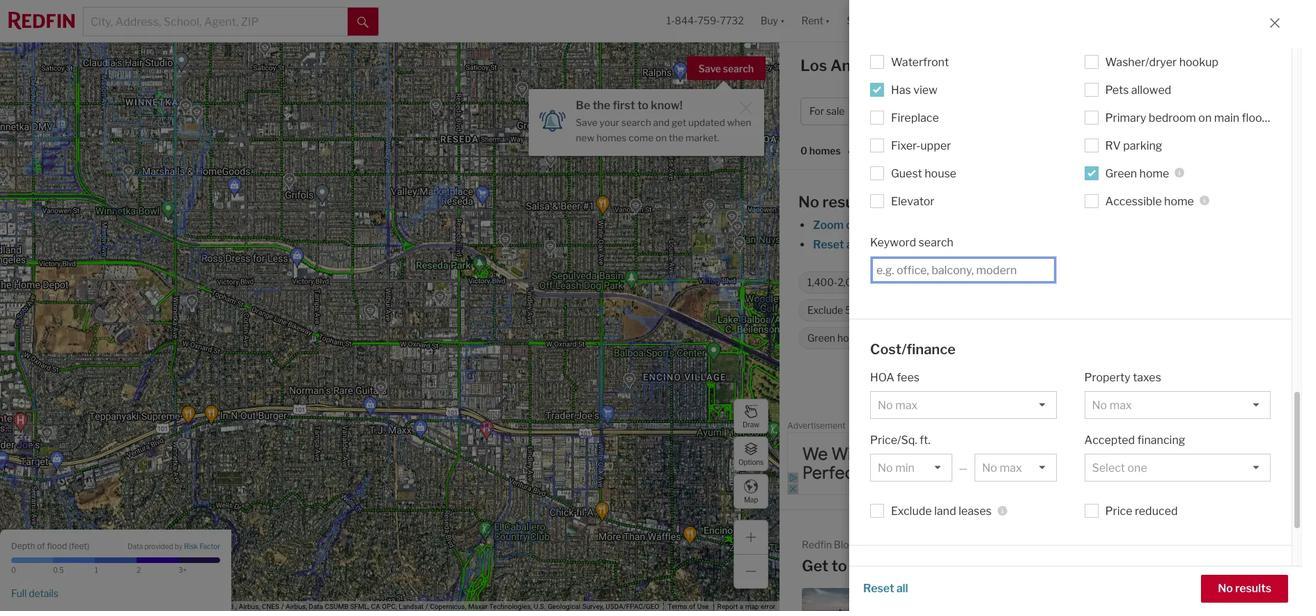 Task type: describe. For each thing, give the bounding box(es) containing it.
recommended button
[[881, 145, 965, 158]]

—
[[959, 463, 968, 475]]

know!
[[651, 99, 683, 112]]

get
[[802, 558, 829, 576]]

draw
[[743, 421, 760, 429]]

bedroom
[[1149, 111, 1197, 124]]

exclude for exclude land leases
[[891, 505, 932, 519]]

all filters • 9 button
[[1132, 98, 1223, 125]]

your inside save your search and get updated when new homes come on the market.
[[600, 117, 620, 128]]

guest house
[[891, 167, 957, 180]]

washer/dryer
[[1106, 55, 1177, 69]]

be the first to know!
[[576, 99, 683, 112]]

• for homes
[[848, 146, 851, 158]]

save for save search
[[699, 63, 721, 75]]

options
[[739, 458, 764, 467]]

to inside zoom out reset all filters or remove one of your filters below to see more homes
[[1077, 238, 1088, 252]]

ad region
[[788, 432, 1295, 495]]

has view
[[891, 83, 938, 97]]

map button
[[734, 475, 769, 509]]

property
[[1085, 372, 1131, 385]]

ad
[[1287, 424, 1295, 431]]

keyword
[[870, 236, 917, 249]]

market insights link
[[1128, 45, 1211, 76]]

0 for 0
[[11, 567, 16, 575]]

los for los angeles
[[1065, 381, 1084, 394]]

price for price
[[886, 106, 910, 117]]

homes
[[923, 56, 974, 75]]

2 airbus, from the left
[[286, 604, 307, 611]]

full details
[[11, 588, 58, 600]]

of inside zoom out reset all filters or remove one of your filters below to see more homes
[[972, 238, 983, 252]]

1
[[95, 567, 98, 575]]

7
[[1022, 277, 1028, 289]]

City, Address, School, Agent, ZIP search field
[[84, 8, 348, 36]]

elevator
[[891, 195, 935, 208]]

flood
[[47, 541, 67, 552]]

cost/finance
[[870, 341, 956, 358]]

los angeles
[[1065, 381, 1129, 394]]

sq.
[[868, 277, 881, 289]]

view
[[914, 83, 938, 97]]

2
[[137, 567, 141, 575]]

no results button
[[1202, 576, 1289, 604]]

homes inside the 0 homes • sort : recommended
[[810, 145, 841, 157]]

save search
[[699, 63, 754, 75]]

see
[[1090, 238, 1109, 252]]

maxar
[[468, 604, 488, 611]]

more inside zoom out reset all filters or remove one of your filters below to see more homes
[[1111, 238, 1139, 252]]

full details button
[[11, 588, 58, 601]]

e.g. office, balcony, modern text field
[[877, 264, 1051, 277]]

garage
[[914, 333, 946, 345]]

usda/fpac/geo
[[606, 604, 660, 611]]

3+
[[178, 567, 187, 575]]

first
[[613, 99, 635, 112]]

recommended
[[883, 145, 954, 157]]

home for elevator
[[1165, 195, 1194, 208]]

reduced
[[1135, 505, 1178, 519]]

parking
[[1124, 139, 1163, 152]]

:
[[878, 145, 881, 157]]

read more
[[1212, 540, 1269, 553]]

hoa
[[870, 372, 895, 385]]

survey,
[[582, 604, 604, 611]]

save search button
[[687, 56, 766, 80]]

• for filters
[[1202, 106, 1205, 117]]

in
[[1142, 611, 1149, 612]]

1 vertical spatial ft.
[[920, 434, 931, 447]]

beds / baths
[[1042, 106, 1100, 117]]

,
[[236, 604, 237, 611]]

imagery
[[186, 604, 211, 611]]

1 horizontal spatial to
[[832, 558, 847, 576]]

exclude for exclude 55+ communities
[[808, 305, 843, 317]]

for
[[810, 106, 825, 117]]

than
[[999, 277, 1020, 289]]

to inside be the first to know! dialog
[[638, 99, 649, 112]]

0 homes • sort : recommended
[[801, 145, 954, 158]]

2,000
[[838, 277, 866, 289]]

0 vertical spatial no results
[[799, 193, 873, 211]]

1 horizontal spatial angeles,
[[923, 558, 987, 576]]

data provided by risk factor
[[128, 543, 220, 551]]

los angeles link
[[1065, 381, 1129, 394]]

1-844-759-7732 link
[[667, 15, 744, 27]]

0 horizontal spatial ca
[[371, 604, 380, 611]]

report ad
[[1264, 424, 1295, 431]]

0 horizontal spatial green home
[[808, 333, 864, 345]]

days
[[1030, 277, 1051, 289]]

error
[[761, 604, 776, 611]]

copernicus,
[[430, 604, 467, 611]]

0 horizontal spatial ft.
[[883, 277, 892, 289]]

rv
[[1106, 139, 1121, 152]]

for sale button
[[801, 98, 872, 125]]

depth of flood ( feet )
[[11, 541, 90, 552]]

2 vertical spatial home
[[838, 333, 864, 345]]

list box right —
[[975, 454, 1057, 482]]

has
[[891, 83, 911, 97]]

0 for 0 homes • sort : recommended
[[801, 145, 808, 157]]

no results inside button
[[1218, 583, 1272, 596]]

accepted financing
[[1085, 434, 1186, 447]]

list box for hoa fees
[[870, 392, 1057, 420]]

fees
[[897, 372, 920, 385]]

top
[[1154, 599, 1169, 609]]

house
[[925, 167, 957, 180]]

factor
[[200, 543, 220, 551]]

washer/dryer hookup
[[1106, 55, 1219, 69]]

/ inside button
[[1068, 106, 1071, 117]]

map for map data ©2023 google  imagery ©2023 , airbus, cnes / airbus, data csumb sfml, ca opc, landsat / copernicus, maxar technologies, u.s. geological survey, usda/fpac/geo
[[108, 604, 122, 611]]

leases
[[959, 505, 992, 519]]

financing
[[1138, 434, 1186, 447]]

reset all button
[[864, 576, 909, 604]]

the inside save your search and get updated when new homes come on the market.
[[669, 132, 684, 143]]

1 vertical spatial data
[[309, 604, 323, 611]]

0 horizontal spatial no
[[799, 193, 820, 211]]

9
[[1207, 106, 1214, 117]]

csumb
[[325, 604, 349, 611]]

report for report ad
[[1264, 424, 1285, 431]]

0 horizontal spatial /
[[281, 604, 284, 611]]

list box for property taxes
[[1085, 392, 1271, 420]]

data
[[124, 604, 138, 611]]

on
[[932, 277, 945, 289]]

|
[[1217, 61, 1220, 74]]

1 ©2023 from the left
[[139, 604, 161, 611]]

fixer-upper
[[891, 139, 951, 152]]

california
[[1002, 381, 1051, 394]]

1 vertical spatial green
[[808, 333, 836, 345]]

0 horizontal spatial filters
[[861, 238, 892, 252]]

submit search image
[[358, 17, 369, 28]]

home for guest house
[[1140, 167, 1170, 180]]

primary
[[1106, 111, 1147, 124]]

advertisement
[[788, 421, 846, 431]]



Task type: vqa. For each thing, say whether or not it's contained in the screenshot.
')'
yes



Task type: locate. For each thing, give the bounding box(es) containing it.
0 vertical spatial •
[[1202, 106, 1205, 117]]

0 vertical spatial all
[[847, 238, 858, 252]]

google
[[162, 604, 184, 611]]

report left a
[[718, 604, 738, 611]]

green home down 55+
[[808, 333, 864, 345]]

landsat
[[399, 604, 424, 611]]

remove 1,400-2,000 sq. ft. image
[[901, 279, 909, 287]]

price button
[[877, 98, 936, 125]]

a
[[740, 604, 744, 611]]

green
[[1106, 167, 1138, 180], [808, 333, 836, 345]]

list box down financing
[[1085, 454, 1271, 482]]

1 horizontal spatial of
[[689, 604, 696, 611]]

for sale
[[810, 106, 845, 117]]

0 vertical spatial to
[[638, 99, 649, 112]]

zoom out button
[[813, 219, 865, 232]]

0 horizontal spatial all
[[847, 238, 858, 252]]

pets
[[1106, 83, 1129, 97]]

list box up financing
[[1085, 392, 1271, 420]]

1 vertical spatial report
[[718, 604, 738, 611]]

0 horizontal spatial angeles,
[[831, 56, 894, 75]]

on redfin less than 7 days
[[932, 277, 1051, 289]]

homes inside zoom out reset all filters or remove one of your filters below to see more homes
[[1141, 238, 1177, 252]]

technologies,
[[489, 604, 532, 611]]

map for map
[[744, 496, 758, 504]]

1 vertical spatial search
[[622, 117, 651, 128]]

1 horizontal spatial ft.
[[920, 434, 931, 447]]

filters
[[1173, 106, 1200, 117], [861, 238, 892, 252], [1011, 238, 1041, 252]]

the inside 13 top apartment buildings in the hollywoo
[[1151, 611, 1165, 612]]

0 horizontal spatial results
[[823, 193, 873, 211]]

more right see
[[1111, 238, 1139, 252]]

1 vertical spatial save
[[576, 117, 598, 128]]

0 vertical spatial angeles,
[[831, 56, 894, 75]]

more right read
[[1241, 540, 1269, 553]]

redfin down spots
[[953, 381, 988, 394]]

homes down for sale
[[810, 145, 841, 157]]

home down 55+
[[838, 333, 864, 345]]

0 horizontal spatial 0
[[11, 567, 16, 575]]

2 horizontal spatial the
[[1151, 611, 1165, 612]]

los left "angeles"
[[1065, 381, 1084, 394]]

2 horizontal spatial /
[[1068, 106, 1071, 117]]

los angeles, ca homes for sale
[[801, 56, 1034, 75]]

55+
[[846, 305, 864, 317]]

1 vertical spatial no results
[[1218, 583, 1272, 596]]

save down 759-
[[699, 63, 721, 75]]

keyword search
[[870, 236, 954, 249]]

• left 9
[[1202, 106, 1205, 117]]

price left reduced
[[1106, 505, 1133, 519]]

0 horizontal spatial report
[[718, 604, 738, 611]]

1 vertical spatial 0
[[11, 567, 16, 575]]

market.
[[686, 132, 719, 143]]

map left data on the bottom of the page
[[108, 604, 122, 611]]

2 vertical spatial redfin
[[802, 539, 832, 551]]

your down 'first'
[[600, 117, 620, 128]]

0 vertical spatial ca
[[897, 56, 920, 75]]

0 vertical spatial map
[[744, 496, 758, 504]]

/
[[1068, 106, 1071, 117], [281, 604, 284, 611], [426, 604, 428, 611]]

2 vertical spatial los
[[894, 558, 920, 576]]

2 horizontal spatial filters
[[1173, 106, 1200, 117]]

0 vertical spatial the
[[593, 99, 611, 112]]

insights
[[1169, 61, 1211, 74]]

0 horizontal spatial the
[[593, 99, 611, 112]]

green home down rv parking
[[1106, 167, 1170, 180]]

map
[[744, 496, 758, 504], [108, 604, 122, 611]]

1 vertical spatial price
[[1106, 505, 1133, 519]]

less
[[979, 277, 997, 289]]

save inside save your search and get updated when new homes come on the market.
[[576, 117, 598, 128]]

1 vertical spatial home
[[1165, 195, 1194, 208]]

green down 'rv'
[[1106, 167, 1138, 180]]

los up reset all
[[894, 558, 920, 576]]

0 vertical spatial data
[[128, 543, 143, 551]]

report for report a map error
[[718, 604, 738, 611]]

search up 'come'
[[622, 117, 651, 128]]

on inside save your search and get updated when new homes come on the market.
[[656, 132, 667, 143]]

save inside button
[[699, 63, 721, 75]]

reset down know
[[864, 583, 895, 596]]

• inside the 0 homes • sort : recommended
[[848, 146, 851, 158]]

come
[[629, 132, 654, 143]]

2 vertical spatial homes
[[1141, 238, 1177, 252]]

ca down leases
[[990, 558, 1012, 576]]

los for los angeles, ca homes for sale
[[801, 56, 828, 75]]

no up zoom
[[799, 193, 820, 211]]

fixer-
[[891, 139, 921, 152]]

taxes
[[1133, 372, 1162, 385]]

hoa fees
[[870, 372, 920, 385]]

be
[[576, 99, 591, 112]]

all down get to know los angeles, ca
[[897, 583, 909, 596]]

of left use
[[689, 604, 696, 611]]

angeles, down land
[[923, 558, 987, 576]]

1 horizontal spatial ©2023
[[213, 604, 234, 611]]

sfml,
[[350, 604, 369, 611]]

2 horizontal spatial los
[[1065, 381, 1084, 394]]

search right or
[[919, 236, 954, 249]]

data left the provided
[[128, 543, 143, 551]]

/ right landsat
[[426, 604, 428, 611]]

1 vertical spatial to
[[1077, 238, 1088, 252]]

list box
[[870, 392, 1057, 420], [1085, 392, 1271, 420], [870, 454, 953, 482], [975, 454, 1057, 482], [1085, 454, 1271, 482]]

2 ©2023 from the left
[[213, 604, 234, 611]]

1 vertical spatial results
[[1236, 583, 1272, 596]]

homes down accessible home
[[1141, 238, 1177, 252]]

/ right cnes
[[281, 604, 284, 611]]

land
[[935, 505, 957, 519]]

exclude down 1,400-
[[808, 305, 843, 317]]

0 horizontal spatial airbus,
[[239, 604, 260, 611]]

risk factor link
[[184, 543, 220, 553]]

los up the for
[[801, 56, 828, 75]]

redfin link
[[953, 381, 988, 394]]

redfin right on
[[947, 277, 977, 289]]

list box down 'price/sq. ft.'
[[870, 454, 953, 482]]

0 horizontal spatial exclude
[[808, 305, 843, 317]]

the down "get"
[[669, 132, 684, 143]]

airbus, right cnes
[[286, 604, 307, 611]]

0 vertical spatial on
[[1199, 111, 1212, 124]]

1 vertical spatial the
[[669, 132, 684, 143]]

1 vertical spatial map
[[108, 604, 122, 611]]

to left see
[[1077, 238, 1088, 252]]

list box for accepted financing
[[1085, 454, 1271, 482]]

on down and
[[656, 132, 667, 143]]

0 vertical spatial 0
[[801, 145, 808, 157]]

1 horizontal spatial exclude
[[891, 505, 932, 519]]

feet
[[71, 541, 87, 552]]

1 horizontal spatial search
[[723, 63, 754, 75]]

home right accessible
[[1165, 195, 1194, 208]]

1 horizontal spatial results
[[1236, 583, 1272, 596]]

communities
[[866, 305, 925, 317]]

price/sq.
[[870, 434, 918, 447]]

u.s.
[[534, 604, 546, 611]]

all inside button
[[897, 583, 909, 596]]

• inside button
[[1202, 106, 1205, 117]]

rv parking
[[1106, 139, 1163, 152]]

price reduced
[[1106, 505, 1178, 519]]

of for depth of flood ( feet )
[[37, 541, 45, 552]]

green home
[[1106, 167, 1170, 180], [808, 333, 864, 345]]

0 vertical spatial save
[[699, 63, 721, 75]]

ft. right sq.
[[883, 277, 892, 289]]

2+ garage spots
[[901, 333, 973, 345]]

homes inside save your search and get updated when new homes come on the market.
[[597, 132, 627, 143]]

1 horizontal spatial reset
[[864, 583, 895, 596]]

0 vertical spatial no
[[799, 193, 820, 211]]

0 vertical spatial green home
[[1106, 167, 1170, 180]]

primary bedroom on main floor
[[1106, 111, 1267, 124]]

fireplace
[[891, 111, 939, 124]]

redfin up get
[[802, 539, 832, 551]]

risk
[[184, 543, 198, 551]]

exclude 55+ communities
[[808, 305, 925, 317]]

of left flood
[[37, 541, 45, 552]]

1 vertical spatial homes
[[810, 145, 841, 157]]

1 horizontal spatial data
[[309, 604, 323, 611]]

save up new
[[576, 117, 598, 128]]

on left main
[[1199, 111, 1212, 124]]

updated
[[689, 117, 725, 128]]

1 horizontal spatial /
[[426, 604, 428, 611]]

redfin for redfin blog
[[802, 539, 832, 551]]

no results up zoom out button
[[799, 193, 873, 211]]

map data ©2023 google  imagery ©2023 , airbus, cnes / airbus, data csumb sfml, ca opc, landsat / copernicus, maxar technologies, u.s. geological survey, usda/fpac/geo
[[108, 604, 660, 611]]

7732
[[720, 15, 744, 27]]

1 vertical spatial of
[[37, 541, 45, 552]]

0 horizontal spatial to
[[638, 99, 649, 112]]

• left sort at the right
[[848, 146, 851, 158]]

waterfront
[[891, 55, 949, 69]]

baths
[[1073, 106, 1100, 117]]

filters right all
[[1173, 106, 1200, 117]]

no results up "buildings"
[[1218, 583, 1272, 596]]

filters inside all filters • 9 button
[[1173, 106, 1200, 117]]

listing type
[[870, 568, 949, 585]]

13 top apartment buildings in the hollywoo link
[[1041, 589, 1264, 612]]

1 vertical spatial your
[[985, 238, 1008, 252]]

report inside report ad button
[[1264, 424, 1285, 431]]

0 vertical spatial home
[[1140, 167, 1170, 180]]

one
[[950, 238, 970, 252]]

2 vertical spatial search
[[919, 236, 954, 249]]

1 horizontal spatial more
[[1241, 540, 1269, 553]]

1 vertical spatial all
[[897, 583, 909, 596]]

0 vertical spatial price
[[886, 106, 910, 117]]

0 horizontal spatial more
[[1111, 238, 1139, 252]]

or
[[895, 238, 906, 252]]

filters left or
[[861, 238, 892, 252]]

1 horizontal spatial green home
[[1106, 167, 1170, 180]]

1 horizontal spatial report
[[1264, 424, 1285, 431]]

new
[[576, 132, 595, 143]]

1 vertical spatial more
[[1241, 540, 1269, 553]]

more inside "link"
[[1241, 540, 1269, 553]]

out
[[846, 219, 864, 232]]

0 horizontal spatial price
[[886, 106, 910, 117]]

ca
[[897, 56, 920, 75], [990, 558, 1012, 576], [371, 604, 380, 611]]

ca left opc, at the left bottom
[[371, 604, 380, 611]]

1 horizontal spatial los
[[894, 558, 920, 576]]

1 horizontal spatial airbus,
[[286, 604, 307, 611]]

redfin for redfin
[[953, 381, 988, 394]]

1 horizontal spatial no
[[1218, 583, 1233, 596]]

0 vertical spatial homes
[[597, 132, 627, 143]]

homes right new
[[597, 132, 627, 143]]

save for save your search and get updated when new homes come on the market.
[[576, 117, 598, 128]]

0 horizontal spatial los
[[801, 56, 828, 75]]

0 vertical spatial exclude
[[808, 305, 843, 317]]

0 vertical spatial green
[[1106, 167, 1138, 180]]

reset inside button
[[864, 583, 895, 596]]

1 horizontal spatial •
[[1202, 106, 1205, 117]]

green down exclude 55+ communities
[[808, 333, 836, 345]]

list box down fees
[[870, 392, 1057, 420]]

your inside zoom out reset all filters or remove one of your filters below to see more homes
[[985, 238, 1008, 252]]

0 horizontal spatial data
[[128, 543, 143, 551]]

1 horizontal spatial on
[[1199, 111, 1212, 124]]

reset down zoom
[[813, 238, 844, 252]]

map region
[[0, 0, 942, 612]]

0 vertical spatial your
[[600, 117, 620, 128]]

reset inside zoom out reset all filters or remove one of your filters below to see more homes
[[813, 238, 844, 252]]

search inside save your search and get updated when new homes come on the market.
[[622, 117, 651, 128]]

terms of use link
[[668, 604, 709, 611]]

report left ad
[[1264, 424, 1285, 431]]

to
[[638, 99, 649, 112], [1077, 238, 1088, 252], [832, 558, 847, 576]]

reset
[[813, 238, 844, 252], [864, 583, 895, 596]]

filters left below
[[1011, 238, 1041, 252]]

1 horizontal spatial filters
[[1011, 238, 1041, 252]]

0 vertical spatial results
[[823, 193, 873, 211]]

1 horizontal spatial price
[[1106, 505, 1133, 519]]

to down the blog on the bottom of page
[[832, 558, 847, 576]]

1 horizontal spatial green
[[1106, 167, 1138, 180]]

0 horizontal spatial •
[[848, 146, 851, 158]]

2 horizontal spatial to
[[1077, 238, 1088, 252]]

ft. right price/sq.
[[920, 434, 931, 447]]

map down options
[[744, 496, 758, 504]]

angeles,
[[831, 56, 894, 75], [923, 558, 987, 576]]

0 up "full"
[[11, 567, 16, 575]]

allowed
[[1132, 83, 1172, 97]]

1 horizontal spatial ca
[[897, 56, 920, 75]]

search down 7732
[[723, 63, 754, 75]]

0 horizontal spatial reset
[[813, 238, 844, 252]]

data left csumb
[[309, 604, 323, 611]]

zoom out reset all filters or remove one of your filters below to see more homes
[[813, 219, 1177, 252]]

0 vertical spatial redfin
[[947, 277, 977, 289]]

report ad button
[[1264, 424, 1295, 434]]

of right one
[[972, 238, 983, 252]]

0 vertical spatial of
[[972, 238, 983, 252]]

to right 'first'
[[638, 99, 649, 112]]

the right the be
[[593, 99, 611, 112]]

results up "buildings"
[[1236, 583, 1272, 596]]

1 airbus, from the left
[[239, 604, 260, 611]]

1 vertical spatial reset
[[864, 583, 895, 596]]

upper
[[921, 139, 951, 152]]

search for keyword search
[[919, 236, 954, 249]]

get to know los angeles, ca
[[802, 558, 1012, 576]]

©2023 left ,
[[213, 604, 234, 611]]

angeles, up has
[[831, 56, 894, 75]]

map inside button
[[744, 496, 758, 504]]

all
[[1158, 106, 1170, 117]]

all inside zoom out reset all filters or remove one of your filters below to see more homes
[[847, 238, 858, 252]]

13 top apartment buildings in the hollywoo
[[1142, 599, 1259, 612]]

airbus, right ,
[[239, 604, 260, 611]]

exclude left land
[[891, 505, 932, 519]]

1 horizontal spatial no results
[[1218, 583, 1272, 596]]

your
[[600, 117, 620, 128], [985, 238, 1008, 252]]

results inside button
[[1236, 583, 1272, 596]]

0 horizontal spatial no results
[[799, 193, 873, 211]]

no inside no results button
[[1218, 583, 1233, 596]]

google image
[[3, 594, 49, 612]]

0 down for sale button
[[801, 145, 808, 157]]

price down has
[[886, 106, 910, 117]]

ca up has view
[[897, 56, 920, 75]]

search for save search
[[723, 63, 754, 75]]

all down 'out'
[[847, 238, 858, 252]]

results up 'out'
[[823, 193, 873, 211]]

0 horizontal spatial ©2023
[[139, 604, 161, 611]]

draw button
[[734, 399, 769, 434]]

hookup
[[1180, 55, 1219, 69]]

angeles
[[1087, 381, 1129, 394]]

price inside "price" button
[[886, 106, 910, 117]]

home up accessible home
[[1140, 167, 1170, 180]]

report a map error
[[718, 604, 776, 611]]

california link
[[1002, 381, 1051, 394]]

the down top
[[1151, 611, 1165, 612]]

price for price reduced
[[1106, 505, 1133, 519]]

by
[[175, 543, 183, 551]]

search inside button
[[723, 63, 754, 75]]

0 inside the 0 homes • sort : recommended
[[801, 145, 808, 157]]

©2023 right data on the bottom of the page
[[139, 604, 161, 611]]

your right one
[[985, 238, 1008, 252]]

no up "buildings"
[[1218, 583, 1233, 596]]

be the first to know! dialog
[[529, 81, 764, 156]]

buildings
[[1220, 599, 1259, 609]]

/ right beds
[[1068, 106, 1071, 117]]

0 horizontal spatial save
[[576, 117, 598, 128]]

of for terms of use
[[689, 604, 696, 611]]

1-844-759-7732
[[667, 15, 744, 27]]

1 vertical spatial •
[[848, 146, 851, 158]]

2 vertical spatial ca
[[371, 604, 380, 611]]

1 vertical spatial ca
[[990, 558, 1012, 576]]

)
[[87, 541, 90, 552]]



